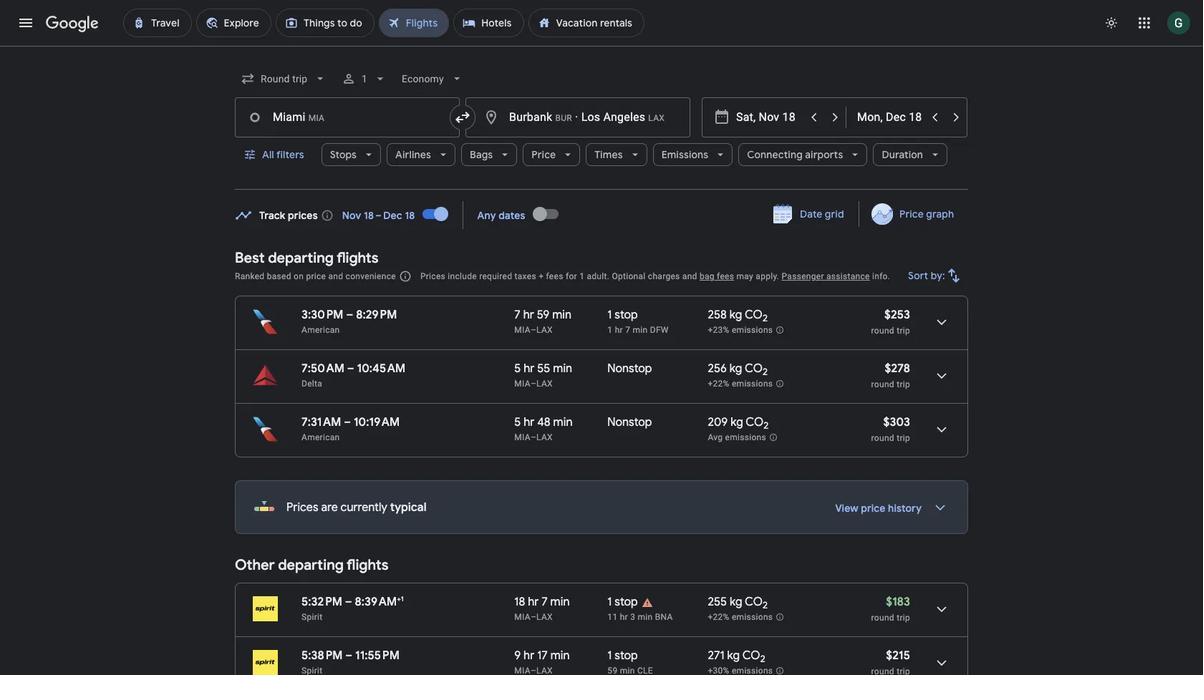Task type: locate. For each thing, give the bounding box(es) containing it.
layover (1 of 1) is a 11 hr 3 min overnight layover at nashville international airport in nashville. element
[[608, 612, 701, 623]]

8:29 pm
[[356, 308, 397, 322]]

2 lax from the top
[[537, 379, 553, 389]]

co right 255
[[745, 595, 763, 610]]

59
[[537, 308, 550, 322]]

lax down 55
[[537, 379, 553, 389]]

None search field
[[235, 62, 969, 190]]

0 vertical spatial flights
[[337, 249, 379, 267]]

kg up avg emissions
[[731, 416, 744, 430]]

3 mia from the top
[[515, 433, 531, 443]]

main content
[[235, 197, 969, 676]]

emissions down 258 kg co 2
[[732, 325, 773, 335]]

2 1 stop from the top
[[608, 649, 638, 664]]

price
[[532, 148, 556, 161], [900, 208, 924, 221]]

1 horizontal spatial prices
[[421, 272, 446, 282]]

emissions down the 256 kg co 2 at the right of the page
[[732, 379, 773, 389]]

$183
[[887, 595, 911, 610]]

min right the 17 on the bottom of the page
[[551, 649, 570, 664]]

1 horizontal spatial and
[[683, 272, 698, 282]]

Departure time: 7:31 AM. text field
[[302, 416, 341, 430]]

co for 271
[[743, 649, 761, 664]]

passenger
[[782, 272, 825, 282]]

55
[[538, 362, 551, 376]]

0 vertical spatial stop
[[615, 308, 638, 322]]

7 inside 7 hr 59 min mia – lax
[[515, 308, 521, 322]]

departing for other
[[278, 557, 344, 575]]

1 stop for 9 hr 17 min's 1 stop flight. element
[[608, 649, 638, 664]]

price right view
[[861, 502, 886, 515]]

prices include required taxes + fees for 1 adult. optional charges and bag fees may apply. passenger assistance
[[421, 272, 870, 282]]

stop down 3
[[615, 649, 638, 664]]

mia for 18 hr 7 min
[[515, 613, 531, 623]]

american down 7:31 am 'text box'
[[302, 433, 340, 443]]

1 fees from the left
[[546, 272, 564, 282]]

5:32 pm
[[302, 595, 343, 610]]

1 mia from the top
[[515, 325, 531, 335]]

11
[[608, 613, 618, 623]]

stop up layover (1 of 1) is a 1 hr 7 min layover at dallas/fort worth international airport in dallas. 'element'
[[615, 308, 638, 322]]

stop up 3
[[615, 595, 638, 610]]

on
[[294, 272, 304, 282]]

4 round from the top
[[872, 613, 895, 623]]

price inside button
[[900, 208, 924, 221]]

flights up 8:39 am
[[347, 557, 389, 575]]

mia inside 18 hr 7 min mia – lax
[[515, 613, 531, 623]]

7:50 am – 10:45 am delta
[[302, 362, 406, 389]]

mia for 7 hr 59 min
[[515, 325, 531, 335]]

kg right 255
[[730, 595, 743, 610]]

hr left 3
[[620, 613, 628, 623]]

round down "$303" text field
[[872, 434, 895, 444]]

flights up convenience
[[337, 249, 379, 267]]

leaves miami international airport at 7:50 am on saturday, november 18 and arrives at los angeles international airport at 10:45 am on saturday, november 18. element
[[302, 362, 406, 376]]

main content containing best departing flights
[[235, 197, 969, 676]]

7 hr 59 min mia – lax
[[515, 308, 572, 335]]

hr inside 18 hr 7 min mia – lax
[[528, 595, 539, 610]]

0 vertical spatial 7
[[515, 308, 521, 322]]

+ up 11:55 pm
[[397, 595, 401, 604]]

2 inside 209 kg co 2
[[764, 420, 769, 432]]

1 vertical spatial 5
[[515, 416, 521, 430]]

trip inside $183 round trip
[[897, 613, 911, 623]]

0 vertical spatial nonstop
[[608, 362, 652, 376]]

lax inside the 5 hr 48 min mia – lax
[[537, 433, 553, 443]]

1 horizontal spatial fees
[[717, 272, 735, 282]]

7 left dfw
[[626, 325, 631, 335]]

mia inside 5 hr 55 min mia – lax
[[515, 379, 531, 389]]

co right 256
[[745, 362, 763, 376]]

0 vertical spatial 1 stop
[[608, 595, 638, 610]]

+22% for 255
[[708, 613, 730, 623]]

round inside the $303 round trip
[[872, 434, 895, 444]]

7 up the 17 on the bottom of the page
[[542, 595, 548, 610]]

0 vertical spatial +22% emissions
[[708, 379, 773, 389]]

min inside 5 hr 55 min mia – lax
[[553, 362, 573, 376]]

1 stop flight. element down '11'
[[608, 649, 638, 666]]

2 inside 258 kg co 2
[[763, 313, 768, 325]]

0 vertical spatial nonstop flight. element
[[608, 362, 652, 378]]

flight details. leaves miami international airport at 5:32 pm on saturday, november 18 and arrives at los angeles international airport at 8:39 am on sunday, november 19. image
[[925, 593, 959, 627]]

hr inside 5 hr 55 min mia – lax
[[524, 362, 535, 376]]

1 trip from the top
[[897, 326, 911, 336]]

0 vertical spatial prices
[[421, 272, 446, 282]]

7
[[515, 308, 521, 322], [626, 325, 631, 335], [542, 595, 548, 610]]

and down best departing flights
[[329, 272, 343, 282]]

1 stop flight. element
[[608, 308, 638, 325], [608, 595, 638, 612], [608, 649, 638, 666]]

emissions
[[732, 325, 773, 335], [732, 379, 773, 389], [726, 433, 767, 443], [732, 613, 773, 623]]

stop for 2nd 1 stop flight. element from the top
[[615, 595, 638, 610]]

1 round from the top
[[872, 326, 895, 336]]

1 horizontal spatial price
[[861, 502, 886, 515]]

1 vertical spatial nonstop
[[608, 416, 652, 430]]

mia down total duration 7 hr 59 min. element
[[515, 325, 531, 335]]

price for price
[[532, 148, 556, 161]]

3 1 stop flight. element from the top
[[608, 649, 638, 666]]

total duration 9 hr 17 min. element
[[515, 649, 608, 666]]

emissions for 258
[[732, 325, 773, 335]]

hr inside 7 hr 59 min mia – lax
[[524, 308, 534, 322]]

prices left the are
[[287, 501, 319, 515]]

2 american from the top
[[302, 433, 340, 443]]

2 vertical spatial 7
[[542, 595, 548, 610]]

– right 7:31 am
[[344, 416, 351, 430]]

– right 5:32 pm
[[345, 595, 352, 610]]

co for 256
[[745, 362, 763, 376]]

2 horizontal spatial 7
[[626, 325, 631, 335]]

trip inside $253 round trip
[[897, 326, 911, 336]]

prices right learn more about ranking image
[[421, 272, 446, 282]]

0 horizontal spatial and
[[329, 272, 343, 282]]

0 vertical spatial 1 stop flight. element
[[608, 308, 638, 325]]

hr up 9 hr 17 min
[[528, 595, 539, 610]]

0 horizontal spatial +
[[397, 595, 401, 604]]

kg inside the 256 kg co 2
[[730, 362, 743, 376]]

– inside the 7:31 am – 10:19 am american
[[344, 416, 351, 430]]

2 inside the 256 kg co 2
[[763, 366, 768, 378]]

flights for best departing flights
[[337, 249, 379, 267]]

1 1 stop from the top
[[608, 595, 638, 610]]

nonstop flight. element
[[608, 362, 652, 378], [608, 416, 652, 432]]

1 vertical spatial prices
[[287, 501, 319, 515]]

2 1 stop flight. element from the top
[[608, 595, 638, 612]]

4 lax from the top
[[537, 613, 553, 623]]

+22% for 256
[[708, 379, 730, 389]]

0 vertical spatial 18
[[405, 209, 415, 222]]

prices for prices are currently typical
[[287, 501, 319, 515]]

ranked based on price and convenience
[[235, 272, 396, 282]]

1
[[362, 73, 368, 85], [580, 272, 585, 282], [608, 308, 612, 322], [608, 325, 613, 335], [401, 595, 404, 604], [608, 595, 612, 610], [608, 649, 612, 664]]

kg for 258
[[730, 308, 743, 322]]

1 stop from the top
[[615, 308, 638, 322]]

2 trip from the top
[[897, 380, 911, 390]]

typical
[[390, 501, 427, 515]]

$303
[[884, 416, 911, 430]]

mia down total duration 5 hr 55 min. element
[[515, 379, 531, 389]]

– right 5:38 pm
[[346, 649, 353, 664]]

kg for 256
[[730, 362, 743, 376]]

1 stop
[[608, 595, 638, 610], [608, 649, 638, 664]]

lax inside 5 hr 55 min mia – lax
[[537, 379, 553, 389]]

dfw
[[650, 325, 669, 335]]

18 right 18 – dec
[[405, 209, 415, 222]]

min left dfw
[[633, 325, 648, 335]]

american for 3:30 pm
[[302, 325, 340, 335]]

round
[[872, 326, 895, 336], [872, 380, 895, 390], [872, 434, 895, 444], [872, 613, 895, 623]]

min up total duration 9 hr 17 min. element
[[551, 595, 570, 610]]

price right on
[[306, 272, 326, 282]]

grid
[[825, 208, 845, 221]]

hr left 55
[[524, 362, 535, 376]]

hr inside the 5 hr 48 min mia – lax
[[524, 416, 535, 430]]

co inside 258 kg co 2
[[745, 308, 763, 322]]

trip down 278 us dollars 'text field' on the bottom right of the page
[[897, 380, 911, 390]]

kg up +23% emissions
[[730, 308, 743, 322]]

3 round from the top
[[872, 434, 895, 444]]

·
[[575, 110, 579, 124]]

duration
[[882, 148, 924, 161]]

round down $183
[[872, 613, 895, 623]]

min for 9 hr 17 min
[[551, 649, 570, 664]]

2 nonstop flight. element from the top
[[608, 416, 652, 432]]

1 horizontal spatial 7
[[542, 595, 548, 610]]

lax down 59
[[537, 325, 553, 335]]

1 horizontal spatial +
[[539, 272, 544, 282]]

learn more about tracked prices image
[[321, 209, 334, 222]]

17
[[538, 649, 548, 664]]

kg
[[730, 308, 743, 322], [730, 362, 743, 376], [731, 416, 744, 430], [730, 595, 743, 610], [728, 649, 740, 664]]

5 for 5 hr 48 min
[[515, 416, 521, 430]]

4 trip from the top
[[897, 613, 911, 623]]

2 for 209
[[764, 420, 769, 432]]

kg for 255
[[730, 595, 743, 610]]

leaves miami international airport at 5:38 pm on saturday, november 18 and arrives at los angeles international airport at 11:55 pm on saturday, november 18. element
[[302, 649, 400, 664]]

0 vertical spatial 5
[[515, 362, 521, 376]]

2 nonstop from the top
[[608, 416, 652, 430]]

2 up +23% emissions
[[763, 313, 768, 325]]

mia inside the 5 hr 48 min mia – lax
[[515, 433, 531, 443]]

min inside '1 stop 1 hr 7 min dfw'
[[633, 325, 648, 335]]

2 right 271
[[761, 654, 766, 666]]

None text field
[[466, 97, 691, 138]]

2 +22% emissions from the top
[[708, 613, 773, 623]]

+22% down 255
[[708, 613, 730, 623]]

lax down 48
[[537, 433, 553, 443]]

1 stop flight. element down optional
[[608, 308, 638, 325]]

2 vertical spatial stop
[[615, 649, 638, 664]]

1 horizontal spatial price
[[900, 208, 924, 221]]

burbank
[[509, 110, 553, 124]]

emissions for 256
[[732, 379, 773, 389]]

1 +22% emissions from the top
[[708, 379, 773, 389]]

255
[[708, 595, 727, 610]]

1 vertical spatial flights
[[347, 557, 389, 575]]

co inside the 256 kg co 2
[[745, 362, 763, 376]]

stop inside '1 stop 1 hr 7 min dfw'
[[615, 308, 638, 322]]

mia for 5 hr 55 min
[[515, 379, 531, 389]]

2 up avg emissions
[[764, 420, 769, 432]]

times button
[[586, 138, 648, 172]]

price down burbank on the left top
[[532, 148, 556, 161]]

– down the total duration 18 hr 7 min. element
[[531, 613, 537, 623]]

1 +22% from the top
[[708, 379, 730, 389]]

– inside 7:50 am – 10:45 am delta
[[347, 362, 354, 376]]

$215
[[887, 649, 911, 664]]

fees left for
[[546, 272, 564, 282]]

los
[[582, 110, 601, 124]]

round down 278 us dollars 'text field' on the bottom right of the page
[[872, 380, 895, 390]]

lax for 55
[[537, 379, 553, 389]]

emissions down 209 kg co 2
[[726, 433, 767, 443]]

airlines
[[396, 148, 431, 161]]

min inside 18 hr 7 min mia – lax
[[551, 595, 570, 610]]

7 left 59
[[515, 308, 521, 322]]

lax for 48
[[537, 433, 553, 443]]

round inside $278 round trip
[[872, 380, 895, 390]]

2 mia from the top
[[515, 379, 531, 389]]

2 right 256
[[763, 366, 768, 378]]

round for $253
[[872, 326, 895, 336]]

1 vertical spatial departing
[[278, 557, 344, 575]]

min right 59
[[553, 308, 572, 322]]

Arrival time: 10:19 AM. text field
[[354, 416, 400, 430]]

total duration 5 hr 55 min. element
[[515, 362, 608, 378]]

– inside the 5 hr 48 min mia – lax
[[531, 433, 537, 443]]

2 vertical spatial 1 stop flight. element
[[608, 649, 638, 666]]

hr left 59
[[524, 308, 534, 322]]

kg inside 255 kg co 2
[[730, 595, 743, 610]]

1 vertical spatial 7
[[626, 325, 631, 335]]

2 inside '271 kg co 2'
[[761, 654, 766, 666]]

price inside popup button
[[532, 148, 556, 161]]

– down total duration 5 hr 48 min. element
[[531, 433, 537, 443]]

5 hr 55 min mia – lax
[[515, 362, 573, 389]]

hr right 9
[[524, 649, 535, 664]]

lax down the total duration 18 hr 7 min. element
[[537, 613, 553, 623]]

+ right 'taxes'
[[539, 272, 544, 282]]

1 stop 1 hr 7 min dfw
[[608, 308, 669, 335]]

total duration 18 hr 7 min. element
[[515, 595, 608, 612]]

kg right 256
[[730, 362, 743, 376]]

Departure time: 5:32 PM. text field
[[302, 595, 343, 610]]

1 lax from the top
[[537, 325, 553, 335]]

hr left dfw
[[615, 325, 623, 335]]

$183 round trip
[[872, 595, 911, 623]]

ranked
[[235, 272, 265, 282]]

None text field
[[235, 97, 460, 138]]

trip down "$303" text field
[[897, 434, 911, 444]]

co up avg emissions
[[746, 416, 764, 430]]

4 mia from the top
[[515, 613, 531, 623]]

hr for 5 hr 48 min mia – lax
[[524, 416, 535, 430]]

track prices
[[259, 209, 318, 222]]

american down 3:30 pm
[[302, 325, 340, 335]]

· los angeles
[[572, 110, 646, 124]]

leaves miami international airport at 3:30 pm on saturday, november 18 and arrives at los angeles international airport at 8:29 pm on saturday, november 18. element
[[302, 308, 397, 322]]

None field
[[235, 66, 333, 92], [397, 66, 470, 92], [235, 66, 333, 92], [397, 66, 470, 92]]

any dates
[[478, 209, 526, 222]]

2 stop from the top
[[615, 595, 638, 610]]

min right 55
[[553, 362, 573, 376]]

trip inside $278 round trip
[[897, 380, 911, 390]]

any
[[478, 209, 496, 222]]

– down total duration 7 hr 59 min. element
[[531, 325, 537, 335]]

0 vertical spatial +22%
[[708, 379, 730, 389]]

price
[[306, 272, 326, 282], [861, 502, 886, 515]]

main menu image
[[17, 14, 34, 32]]

– right 7:50 am "text box"
[[347, 362, 354, 376]]

date grid
[[800, 208, 845, 221]]

co up +23% emissions
[[745, 308, 763, 322]]

0 horizontal spatial prices
[[287, 501, 319, 515]]

trip down $253
[[897, 326, 911, 336]]

lax inside 7 hr 59 min mia – lax
[[537, 325, 553, 335]]

9
[[515, 649, 521, 664]]

1 vertical spatial american
[[302, 433, 340, 443]]

5 inside the 5 hr 48 min mia – lax
[[515, 416, 521, 430]]

3 stop from the top
[[615, 649, 638, 664]]

trip down $183
[[897, 613, 911, 623]]

round down $253
[[872, 326, 895, 336]]

co for 255
[[745, 595, 763, 610]]

co right 271
[[743, 649, 761, 664]]

1 nonstop flight. element from the top
[[608, 362, 652, 378]]

swap origin and destination. image
[[454, 109, 471, 126]]

0 horizontal spatial fees
[[546, 272, 564, 282]]

1 vertical spatial +22%
[[708, 613, 730, 623]]

departing up 5:32 pm
[[278, 557, 344, 575]]

1 vertical spatial 1 stop flight. element
[[608, 595, 638, 612]]

price graph
[[900, 208, 954, 221]]

Arrival time: 11:55 PM. text field
[[355, 649, 400, 664]]

0 vertical spatial price
[[532, 148, 556, 161]]

– left arrival time: 8:29 pm. text box
[[346, 308, 354, 322]]

apply.
[[756, 272, 780, 282]]

1 stop flight. element up '11'
[[608, 595, 638, 612]]

2 fees from the left
[[717, 272, 735, 282]]

min inside 7 hr 59 min mia – lax
[[553, 308, 572, 322]]

0 horizontal spatial price
[[532, 148, 556, 161]]

price left graph
[[900, 208, 924, 221]]

5 hr 48 min mia – lax
[[515, 416, 573, 443]]

0 horizontal spatial price
[[306, 272, 326, 282]]

american
[[302, 325, 340, 335], [302, 433, 340, 443]]

+22% emissions down the 256 kg co 2 at the right of the page
[[708, 379, 773, 389]]

mia down total duration 5 hr 48 min. element
[[515, 433, 531, 443]]

flights for other departing flights
[[347, 557, 389, 575]]

+22% emissions down 255 kg co 2
[[708, 613, 773, 623]]

fees right bag
[[717, 272, 735, 282]]

2 round from the top
[[872, 380, 895, 390]]

kg right 271
[[728, 649, 740, 664]]

round inside $253 round trip
[[872, 326, 895, 336]]

+22%
[[708, 379, 730, 389], [708, 613, 730, 623]]

mia inside 7 hr 59 min mia – lax
[[515, 325, 531, 335]]

kg inside '271 kg co 2'
[[728, 649, 740, 664]]

mia for 5 hr 48 min
[[515, 433, 531, 443]]

co inside 255 kg co 2
[[745, 595, 763, 610]]

18 up 9
[[515, 595, 526, 610]]

departing up on
[[268, 249, 334, 267]]

Arrival time: 8:39 AM on  Sunday, November 19. text field
[[355, 595, 404, 610]]

emissions down 255 kg co 2
[[732, 613, 773, 623]]

min inside the 5 hr 48 min mia – lax
[[554, 416, 573, 430]]

lax inside 18 hr 7 min mia – lax
[[537, 613, 553, 623]]

price for price graph
[[900, 208, 924, 221]]

Arrival time: 10:45 AM. text field
[[357, 362, 406, 376]]

9 hr 17 min
[[515, 649, 570, 664]]

co inside '271 kg co 2'
[[743, 649, 761, 664]]

+22% emissions
[[708, 379, 773, 389], [708, 613, 773, 623]]

+22% emissions for 255
[[708, 613, 773, 623]]

209
[[708, 416, 728, 430]]

1 american from the top
[[302, 325, 340, 335]]

5 left 55
[[515, 362, 521, 376]]

1 horizontal spatial 18
[[515, 595, 526, 610]]

1 1 stop flight. element from the top
[[608, 308, 638, 325]]

kg inside 258 kg co 2
[[730, 308, 743, 322]]

1 5 from the top
[[515, 362, 521, 376]]

1 vertical spatial +22% emissions
[[708, 613, 773, 623]]

trip
[[897, 326, 911, 336], [897, 380, 911, 390], [897, 434, 911, 444], [897, 613, 911, 623]]

2 +22% from the top
[[708, 613, 730, 623]]

min right 3
[[638, 613, 653, 623]]

3 trip from the top
[[897, 434, 911, 444]]

1 stop down '11'
[[608, 649, 638, 664]]

mia up 9
[[515, 613, 531, 623]]

kg inside 209 kg co 2
[[731, 416, 744, 430]]

0 vertical spatial +
[[539, 272, 544, 282]]

hr for 7 hr 59 min mia – lax
[[524, 308, 534, 322]]

10:19 am
[[354, 416, 400, 430]]

5 left 48
[[515, 416, 521, 430]]

american inside the 7:31 am – 10:19 am american
[[302, 433, 340, 443]]

and left bag
[[683, 272, 698, 282]]

Departure time: 5:38 PM. text field
[[302, 649, 343, 664]]

3 lax from the top
[[537, 433, 553, 443]]

1 vertical spatial stop
[[615, 595, 638, 610]]

0 horizontal spatial 18
[[405, 209, 415, 222]]

0 vertical spatial american
[[302, 325, 340, 335]]

2 inside 255 kg co 2
[[763, 600, 768, 612]]

+23% emissions
[[708, 325, 773, 335]]

trip inside the $303 round trip
[[897, 434, 911, 444]]

2 5 from the top
[[515, 416, 521, 430]]

5
[[515, 362, 521, 376], [515, 416, 521, 430]]

1 stop up '11'
[[608, 595, 638, 610]]

angeles
[[604, 110, 646, 124]]

1 stop flight. element for 7 hr 59 min
[[608, 308, 638, 325]]

round for $303
[[872, 434, 895, 444]]

hr
[[524, 308, 534, 322], [615, 325, 623, 335], [524, 362, 535, 376], [524, 416, 535, 430], [528, 595, 539, 610], [620, 613, 628, 623], [524, 649, 535, 664]]

1 vertical spatial 1 stop
[[608, 649, 638, 664]]

5:38 pm – 11:55 pm
[[302, 649, 400, 664]]

min right 48
[[554, 416, 573, 430]]

1 vertical spatial +
[[397, 595, 401, 604]]

co inside 209 kg co 2
[[746, 416, 764, 430]]

+22% down 256
[[708, 379, 730, 389]]

5:38 pm
[[302, 649, 343, 664]]

+22% emissions for 256
[[708, 379, 773, 389]]

1 vertical spatial 18
[[515, 595, 526, 610]]

co
[[745, 308, 763, 322], [745, 362, 763, 376], [746, 416, 764, 430], [745, 595, 763, 610], [743, 649, 761, 664]]

5 inside 5 hr 55 min mia – lax
[[515, 362, 521, 376]]

learn more about ranking image
[[399, 270, 412, 283]]

hr left 48
[[524, 416, 535, 430]]

– down total duration 5 hr 55 min. element
[[531, 379, 537, 389]]

2 right 255
[[763, 600, 768, 612]]

$278 round trip
[[872, 362, 911, 390]]

emissions button
[[653, 138, 733, 172]]

trip for $183
[[897, 613, 911, 623]]

0 horizontal spatial 7
[[515, 308, 521, 322]]

–
[[346, 308, 354, 322], [531, 325, 537, 335], [347, 362, 354, 376], [531, 379, 537, 389], [344, 416, 351, 430], [531, 433, 537, 443], [345, 595, 352, 610], [531, 613, 537, 623], [346, 649, 353, 664]]

round inside $183 round trip
[[872, 613, 895, 623]]

7:31 am
[[302, 416, 341, 430]]

1 nonstop from the top
[[608, 362, 652, 376]]

7 inside 18 hr 7 min mia – lax
[[542, 595, 548, 610]]

1 vertical spatial nonstop flight. element
[[608, 416, 652, 432]]

american inside 3:30 pm – 8:29 pm american
[[302, 325, 340, 335]]

1 vertical spatial price
[[900, 208, 924, 221]]

hr for 18 hr 7 min mia – lax
[[528, 595, 539, 610]]

Departure time: 7:50 AM. text field
[[302, 362, 345, 376]]

$253 round trip
[[872, 308, 911, 336]]

0 vertical spatial departing
[[268, 249, 334, 267]]



Task type: vqa. For each thing, say whether or not it's contained in the screenshot.
search box containing Adults
no



Task type: describe. For each thing, give the bounding box(es) containing it.
1 stop flight. element for 9 hr 17 min
[[608, 649, 638, 666]]

connecting airports
[[747, 148, 844, 161]]

times
[[595, 148, 623, 161]]

emissions
[[662, 148, 709, 161]]

stop for 9 hr 17 min's 1 stop flight. element
[[615, 649, 638, 664]]

7:31 am – 10:19 am american
[[302, 416, 400, 443]]

11:55 pm
[[355, 649, 400, 664]]

11 hr 3 min bna
[[608, 613, 673, 623]]

airlines button
[[387, 138, 456, 172]]

1 button
[[336, 62, 394, 96]]

all
[[262, 148, 274, 161]]

$253
[[885, 308, 911, 322]]

connecting airports button
[[739, 138, 868, 172]]

258
[[708, 308, 727, 322]]

sort
[[909, 269, 929, 282]]

dates
[[499, 209, 526, 222]]

flight details. leaves miami international airport at 7:31 am on saturday, november 18 and arrives at los angeles international airport at 10:19 am on saturday, november 18. image
[[925, 413, 959, 447]]

3:30 pm
[[302, 308, 344, 322]]

183 US dollars text field
[[887, 595, 911, 610]]

view
[[836, 502, 859, 515]]

view price history image
[[924, 491, 958, 525]]

trip for $253
[[897, 326, 911, 336]]

Arrival time: 8:29 PM. text field
[[356, 308, 397, 322]]

– inside 7 hr 59 min mia – lax
[[531, 325, 537, 335]]

are
[[321, 501, 338, 515]]

duration button
[[874, 138, 948, 172]]

airports
[[806, 148, 844, 161]]

48
[[538, 416, 551, 430]]

5 for 5 hr 55 min
[[515, 362, 521, 376]]

min for 5 hr 55 min mia – lax
[[553, 362, 573, 376]]

hr for 11 hr 3 min bna
[[620, 613, 628, 623]]

kg for 209
[[731, 416, 744, 430]]

278 US dollars text field
[[885, 362, 911, 376]]

other departing flights
[[235, 557, 389, 575]]

all filters button
[[235, 138, 316, 172]]

departing for best
[[268, 249, 334, 267]]

hr for 5 hr 55 min mia – lax
[[524, 362, 535, 376]]

co for 258
[[745, 308, 763, 322]]

1 inside popup button
[[362, 73, 368, 85]]

nonstop for 5 hr 48 min
[[608, 416, 652, 430]]

flight details. leaves miami international airport at 5:38 pm on saturday, november 18 and arrives at los angeles international airport at 11:55 pm on saturday, november 18. image
[[925, 646, 959, 676]]

2 for 256
[[763, 366, 768, 378]]

nonstop flight. element for 5 hr 55 min
[[608, 362, 652, 378]]

+ inside 5:32 pm – 8:39 am + 1
[[397, 595, 401, 604]]

hr inside '1 stop 1 hr 7 min dfw'
[[615, 325, 623, 335]]

sort by:
[[909, 269, 946, 282]]

required
[[479, 272, 513, 282]]

18 inside find the best price region
[[405, 209, 415, 222]]

layover (1 of 1) is a 1 hr 7 min layover at dallas/fort worth international airport in dallas. element
[[608, 325, 701, 336]]

leaves miami international airport at 5:32 pm on saturday, november 18 and arrives at los angeles international airport at 8:39 am on sunday, november 19. element
[[302, 595, 404, 610]]

Departure time: 3:30 PM. text field
[[302, 308, 344, 322]]

change appearance image
[[1095, 6, 1129, 40]]

2 and from the left
[[683, 272, 698, 282]]

lax for 7
[[537, 613, 553, 623]]

for
[[566, 272, 577, 282]]

– inside 5:32 pm – 8:39 am + 1
[[345, 595, 352, 610]]

stops button
[[322, 138, 381, 172]]

passenger assistance button
[[782, 272, 870, 282]]

bag fees button
[[700, 272, 735, 282]]

currently
[[341, 501, 388, 515]]

sort by: button
[[903, 259, 969, 293]]

by:
[[931, 269, 946, 282]]

best
[[235, 249, 265, 267]]

256
[[708, 362, 727, 376]]

emissions for 255
[[732, 613, 773, 623]]

1 stop for 2nd 1 stop flight. element from the top
[[608, 595, 638, 610]]

round for $278
[[872, 380, 895, 390]]

all filters
[[262, 148, 304, 161]]

bags button
[[462, 138, 518, 172]]

8:39 am
[[355, 595, 397, 610]]

Return text field
[[858, 98, 924, 137]]

min for 7 hr 59 min mia – lax
[[553, 308, 572, 322]]

303 US dollars text field
[[884, 416, 911, 430]]

american for 7:31 am
[[302, 433, 340, 443]]

co for 209
[[746, 416, 764, 430]]

price button
[[523, 138, 581, 172]]

none search field containing burbank
[[235, 62, 969, 190]]

bags
[[470, 148, 493, 161]]

3:30 pm – 8:29 pm american
[[302, 308, 397, 335]]

Departure text field
[[737, 98, 803, 137]]

2 for 271
[[761, 654, 766, 666]]

hr for 9 hr 17 min
[[524, 649, 535, 664]]

flight details. leaves miami international airport at 7:50 am on saturday, november 18 and arrives at los angeles international airport at 10:45 am on saturday, november 18. image
[[925, 359, 959, 393]]

– inside 5 hr 55 min mia – lax
[[531, 379, 537, 389]]

1 vertical spatial price
[[861, 502, 886, 515]]

min for 5 hr 48 min mia – lax
[[554, 416, 573, 430]]

1 inside 5:32 pm – 8:39 am + 1
[[401, 595, 404, 604]]

price graph button
[[863, 201, 966, 227]]

nov 18 – dec 18
[[342, 209, 415, 222]]

emissions for 209
[[726, 433, 767, 443]]

trip for $303
[[897, 434, 911, 444]]

track
[[259, 209, 286, 222]]

loading results progress bar
[[0, 46, 1204, 49]]

bna
[[655, 613, 673, 623]]

view price history
[[836, 502, 922, 515]]

3
[[631, 613, 636, 623]]

209 kg co 2
[[708, 416, 769, 432]]

min for 18 hr 7 min mia – lax
[[551, 595, 570, 610]]

7 inside '1 stop 1 hr 7 min dfw'
[[626, 325, 631, 335]]

filters
[[277, 148, 304, 161]]

round for $183
[[872, 613, 895, 623]]

$278
[[885, 362, 911, 376]]

min for 11 hr 3 min bna
[[638, 613, 653, 623]]

date grid button
[[763, 201, 856, 227]]

leaves miami international airport at 7:31 am on saturday, november 18 and arrives at los angeles international airport at 10:19 am on saturday, november 18. element
[[302, 416, 400, 430]]

+23%
[[708, 325, 730, 335]]

connecting
[[747, 148, 803, 161]]

date
[[800, 208, 823, 221]]

total duration 7 hr 59 min. element
[[515, 308, 608, 325]]

prices for prices include required taxes + fees for 1 adult. optional charges and bag fees may apply. passenger assistance
[[421, 272, 446, 282]]

flight details. leaves miami international airport at 3:30 pm on saturday, november 18 and arrives at los angeles international airport at 8:29 pm on saturday, november 18. image
[[925, 305, 959, 340]]

271
[[708, 649, 725, 664]]

other
[[235, 557, 275, 575]]

– inside 3:30 pm – 8:29 pm american
[[346, 308, 354, 322]]

total duration 5 hr 48 min. element
[[515, 416, 608, 432]]

271 kg co 2
[[708, 649, 766, 666]]

trip for $278
[[897, 380, 911, 390]]

history
[[889, 502, 922, 515]]

spirit
[[302, 613, 323, 623]]

0 vertical spatial price
[[306, 272, 326, 282]]

assistance
[[827, 272, 870, 282]]

charges
[[648, 272, 680, 282]]

nonstop for 5 hr 55 min
[[608, 362, 652, 376]]

avg emissions
[[708, 433, 767, 443]]

18 – dec
[[364, 209, 403, 222]]

delta
[[302, 379, 323, 389]]

5:32 pm – 8:39 am + 1
[[302, 595, 404, 610]]

– inside 18 hr 7 min mia – lax
[[531, 613, 537, 623]]

best departing flights
[[235, 249, 379, 267]]

adult.
[[587, 272, 610, 282]]

18 hr 7 min mia – lax
[[515, 595, 570, 623]]

18 inside 18 hr 7 min mia – lax
[[515, 595, 526, 610]]

lax for 59
[[537, 325, 553, 335]]

taxes
[[515, 272, 537, 282]]

find the best price region
[[235, 197, 969, 239]]

2 for 258
[[763, 313, 768, 325]]

graph
[[927, 208, 954, 221]]

convenience
[[346, 272, 396, 282]]

kg for 271
[[728, 649, 740, 664]]

215 US dollars text field
[[887, 649, 911, 664]]

may
[[737, 272, 754, 282]]

256 kg co 2
[[708, 362, 768, 378]]

nonstop flight. element for 5 hr 48 min
[[608, 416, 652, 432]]

7:50 am
[[302, 362, 345, 376]]

253 US dollars text field
[[885, 308, 911, 322]]

include
[[448, 272, 477, 282]]

2 for 255
[[763, 600, 768, 612]]

10:45 am
[[357, 362, 406, 376]]

1 and from the left
[[329, 272, 343, 282]]

prices
[[288, 209, 318, 222]]

avg
[[708, 433, 723, 443]]



